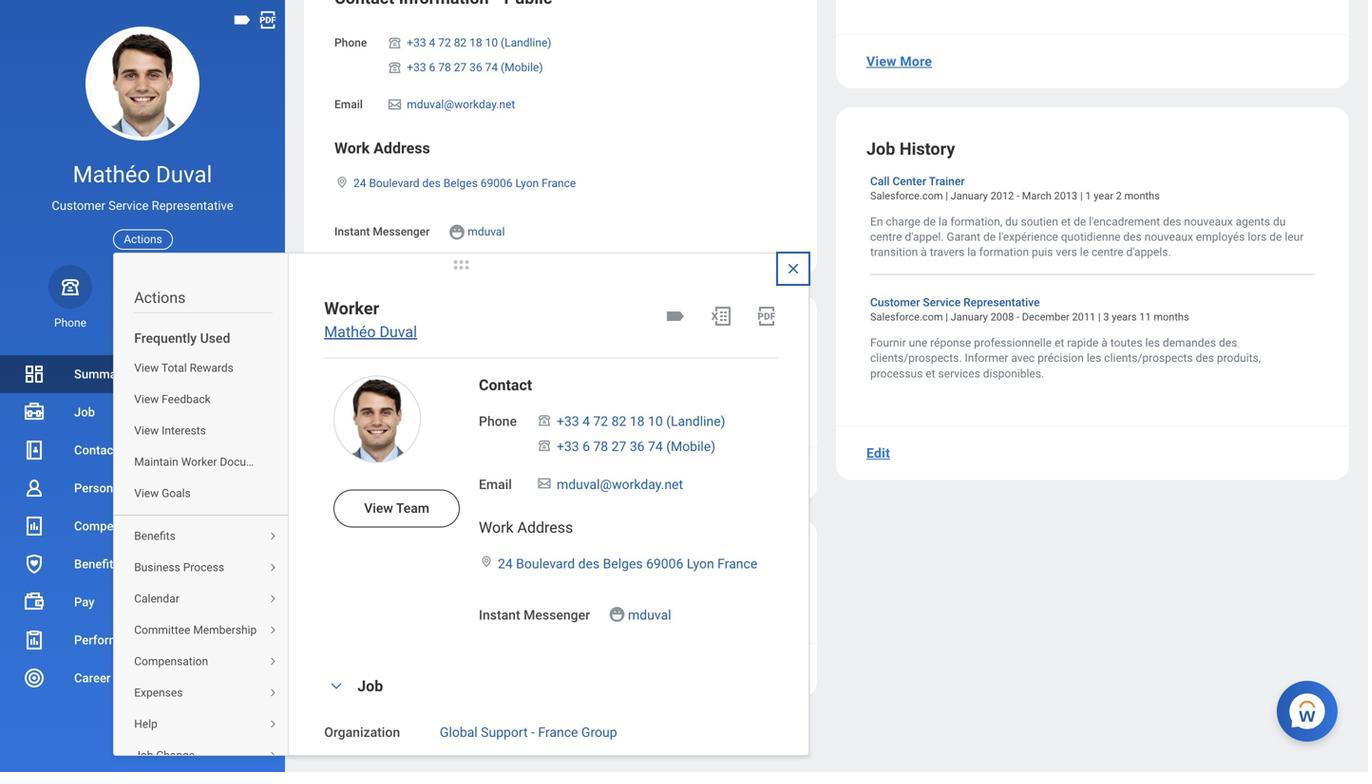 Task type: describe. For each thing, give the bounding box(es) containing it.
career image
[[23, 667, 46, 690]]

2 vertical spatial et
[[926, 367, 936, 380]]

l'expérience
[[999, 230, 1058, 244]]

worker dialog
[[113, 253, 810, 773]]

| left 3
[[1098, 311, 1101, 323]]

call center trainer link
[[871, 171, 965, 188]]

1 vertical spatial les
[[1087, 352, 1102, 365]]

0 vertical spatial la
[[939, 215, 948, 228]]

24 boulevard des belges 69006 lyon france for yahoo icon
[[354, 177, 576, 190]]

benefits link
[[0, 545, 285, 584]]

performance image
[[23, 629, 46, 652]]

customer service representative inside navigation pane region
[[52, 199, 233, 213]]

customer inside navigation pane region
[[52, 199, 105, 213]]

maintain
[[134, 456, 178, 469]]

move modal image
[[442, 254, 481, 276]]

boulevard for location icon
[[369, 177, 420, 190]]

call
[[871, 175, 890, 188]]

74 for mduval@workday.net link for the topmost mail image
[[485, 61, 498, 74]]

messenger for yahoo icon
[[373, 225, 430, 239]]

contact inside navigation pane region
[[74, 443, 117, 458]]

et inside en charge de la formation, du soutien et de l'encadrement des nouveaux agents du centre d'appel. garant de l'expérience quotidienne des nouveaux employés lors de leur transition à travers la formation puis vers le centre d'appels.
[[1061, 215, 1071, 228]]

personal image
[[23, 477, 46, 500]]

27 for phone icon corresponding to the items selected list in worker dialog
[[612, 439, 627, 455]]

2
[[1116, 190, 1122, 202]]

documents
[[220, 456, 278, 469]]

actions button
[[113, 230, 173, 250]]

24 for location image
[[498, 557, 513, 572]]

messenger for yahoo image
[[524, 608, 590, 623]]

view total rewards
[[134, 362, 234, 375]]

work for location icon
[[335, 139, 370, 157]]

69006 for yahoo image mduval link
[[646, 557, 684, 572]]

connaissance
[[347, 360, 423, 374]]

france for yahoo icon
[[542, 177, 576, 190]]

le inside en charge de la formation, du soutien et de l'encadrement des nouveaux agents du centre d'appel. garant de l'expérience quotidienne des nouveaux employés lors de leur transition à travers la formation puis vers le centre d'appels.
[[1080, 246, 1089, 259]]

2013
[[1054, 190, 1078, 202]]

tag image for export to excel icon
[[664, 305, 687, 328]]

27 for phone icon related to the items selected list within the contact information - public group
[[454, 61, 467, 74]]

0 vertical spatial mail image
[[386, 97, 403, 112]]

job group
[[324, 674, 778, 773]]

interests
[[162, 425, 206, 438]]

pay link
[[0, 584, 285, 622]]

organization
[[324, 725, 400, 741]]

2 salesforce.com from the top
[[871, 311, 943, 323]]

lors
[[1248, 230, 1267, 244]]

view team button
[[334, 490, 460, 528]]

phone image for the items selected list in worker dialog
[[536, 413, 553, 428]]

job for job change
[[134, 750, 153, 763]]

performance link
[[0, 622, 285, 660]]

24 for location icon
[[354, 177, 366, 190]]

job image
[[23, 401, 46, 424]]

december
[[1022, 311, 1070, 323]]

items selected list for the topmost mail image
[[386, 32, 582, 79]]

2 january from the top
[[951, 311, 988, 323]]

view for view more
[[867, 54, 897, 70]]

mduval@workday.net for the topmost mail image
[[407, 98, 515, 111]]

- right 2003
[[569, 599, 572, 611]]

salesforce.com   |   january 2008 - december 2011 | 3 years 11 months
[[871, 311, 1189, 323]]

phone inside popup button
[[54, 316, 86, 330]]

mduval link for yahoo icon
[[468, 222, 505, 239]]

sustainable
[[370, 599, 425, 611]]

phone for location image
[[479, 414, 517, 430]]

1 vertical spatial service
[[923, 296, 961, 309]]

fournir
[[871, 337, 906, 350]]

chevron right image for business process
[[262, 563, 284, 574]]

compensation inside "link"
[[74, 519, 155, 534]]

mduval@workday.net link for mail icon
[[557, 473, 683, 493]]

chevron right image for compensation
[[262, 657, 284, 668]]

view for view feedback
[[134, 393, 159, 406]]

employee's photo (mathéo duval) image
[[334, 376, 421, 463]]

chevron right image for expenses
[[262, 688, 284, 700]]

mathéo duval link
[[324, 323, 417, 341]]

mail image
[[536, 476, 553, 491]]

processus
[[871, 367, 923, 380]]

engagement envers le service client button
[[335, 386, 555, 409]]

1 vertical spatial la
[[968, 246, 977, 259]]

phone image for the items selected list within the contact information - public group
[[386, 60, 403, 75]]

frequently used
[[134, 331, 230, 347]]

pay image
[[23, 591, 46, 614]]

client
[[512, 391, 542, 404]]

business
[[134, 561, 180, 575]]

contact image
[[23, 439, 46, 462]]

professionnelle
[[974, 337, 1052, 350]]

1 vertical spatial et
[[1055, 337, 1065, 350]]

instant for location icon
[[335, 225, 370, 239]]

1
[[1086, 190, 1091, 202]]

mduval link for yahoo image
[[628, 604, 671, 623]]

18 for mduval@workday.net link for the topmost mail image
[[470, 36, 482, 49]]

82 for location icon
[[454, 36, 467, 49]]

process
[[183, 561, 224, 575]]

location image
[[335, 176, 350, 189]]

personal
[[74, 481, 123, 496]]

0 vertical spatial edit
[[867, 446, 890, 461]]

view for view total rewards
[[134, 362, 159, 375]]

charge
[[886, 215, 921, 228]]

0 vertical spatial edit button
[[859, 435, 898, 473]]

years
[[1112, 311, 1137, 323]]

78 for the topmost mail image
[[438, 61, 451, 74]]

69006 for mduval link related to yahoo icon
[[481, 177, 513, 190]]

contact link
[[0, 431, 285, 469]]

march
[[1022, 190, 1052, 202]]

contact inside worker dialog
[[479, 376, 532, 394]]

calendar
[[134, 593, 179, 606]]

4 for location icon
[[429, 36, 436, 49]]

personal link
[[0, 469, 285, 507]]

location image
[[479, 556, 494, 569]]

close image
[[786, 261, 801, 276]]

salesforce.com inside call center trainer salesforce.com   |   january 2012 - march 2013 | 1 year 2 months
[[871, 190, 943, 202]]

frequently used menu
[[114, 325, 293, 773]]

de left leur
[[1270, 230, 1282, 244]]

d'appel.
[[905, 230, 944, 244]]

career
[[74, 671, 111, 686]]

support
[[481, 725, 528, 741]]

1 vertical spatial 2008
[[574, 599, 598, 611]]

1 horizontal spatial les
[[1146, 337, 1160, 350]]

1 vertical spatial edit
[[335, 663, 358, 679]]

job for job history
[[867, 139, 896, 159]]

- inside the global support - france group link
[[531, 725, 535, 741]]

skills
[[335, 327, 377, 347]]

group
[[582, 725, 617, 741]]

10 for phone icon related to the items selected list within the contact information - public group the +33 6 78 27 36 74 (mobile) link
[[485, 36, 498, 49]]

informer
[[965, 352, 1009, 365]]

2011
[[1072, 311, 1096, 323]]

business process
[[134, 561, 224, 575]]

goals
[[162, 487, 191, 501]]

year
[[1094, 190, 1114, 202]]

+33 6 78 27 36 74 (mobile) link for phone icon related to the items selected list within the contact information - public group
[[407, 57, 543, 74]]

(landline) for phone icon related to the items selected list within the contact information - public group the +33 6 78 27 36 74 (mobile) link
[[501, 36, 552, 49]]

mathéo duval
[[73, 161, 212, 188]]

1 horizontal spatial list
[[867, 0, 1319, 4]]

engagement
[[347, 391, 414, 404]]

belges for mduval link related to yahoo icon
[[444, 177, 478, 190]]

1 vertical spatial months
[[1154, 311, 1189, 323]]

phone mathéo duval element
[[48, 315, 92, 331]]

maintain worker documents
[[134, 456, 278, 469]]

workday assistant region
[[1277, 674, 1346, 742]]

puis
[[1032, 246, 1053, 259]]

membership
[[193, 624, 257, 637]]

navigation pane region
[[0, 0, 285, 773]]

| down customer service representative link at the top right
[[946, 311, 948, 323]]

agents
[[1236, 215, 1271, 228]]

job inside job link
[[74, 405, 95, 420]]

toutes
[[1111, 337, 1143, 350]]

- inside call center trainer salesforce.com   |   january 2012 - march 2013 | 1 year 2 months
[[1017, 190, 1020, 202]]

job link
[[0, 393, 285, 431]]

phone image for the items selected list within the contact information - public group
[[386, 35, 403, 50]]

worker mathéo duval
[[324, 299, 417, 341]]

view feedback
[[134, 393, 211, 406]]

view more
[[867, 54, 932, 70]]

instant messenger for location image
[[479, 608, 590, 623]]

benefits image
[[23, 553, 46, 576]]

formation
[[979, 246, 1029, 259]]

leur
[[1285, 230, 1304, 244]]

mathéo inside navigation pane region
[[73, 161, 150, 188]]

mba
[[335, 599, 357, 611]]

global
[[440, 725, 478, 741]]

clients/prospects
[[1105, 352, 1193, 365]]

de up the quotidienne
[[1074, 215, 1086, 228]]

fournir une réponse professionnelle et rapide à toutes les demandes des clients/prospects. informer avec précision les clients/prospects des produits, processus et services disponibles.
[[871, 337, 1264, 380]]

summary image
[[23, 363, 46, 386]]

address for mail icon
[[518, 519, 573, 537]]

committee membership menu item
[[114, 615, 293, 646]]

view printable version (pdf) image
[[756, 305, 778, 328]]

1 horizontal spatial representative
[[964, 296, 1040, 309]]

l'encadrement
[[1089, 215, 1160, 228]]

email for the topmost mail image
[[335, 98, 363, 111]]

view for view team
[[364, 501, 393, 517]]

0 vertical spatial nouveaux
[[1184, 215, 1233, 228]]

3
[[1104, 311, 1110, 323]]

à inside fournir une réponse professionnelle et rapide à toutes les demandes des clients/prospects. informer avec précision les clients/prospects des produits, processus et services disponibles.
[[1102, 337, 1108, 350]]

mduval@workday.net for mail icon
[[557, 477, 683, 493]]

phone button
[[48, 265, 92, 331]]

chevron right image for calendar
[[262, 594, 284, 606]]

work for location image
[[479, 519, 514, 537]]

+33 6 78 27 36 74 (mobile) link for phone icon corresponding to the items selected list in worker dialog
[[557, 435, 716, 455]]

work address for the topmost mail image
[[335, 139, 430, 157]]

le inside button
[[457, 391, 467, 404]]

rapide
[[1067, 337, 1099, 350]]

compensation link
[[0, 507, 285, 545]]

view interests
[[134, 425, 206, 438]]

services
[[939, 367, 981, 380]]

mba in sustainable resource management   |   2003 - 2008
[[335, 599, 598, 611]]

mduval for yahoo image mduval link
[[628, 608, 671, 623]]

email for mail icon
[[479, 477, 512, 493]]

24 boulevard des belges 69006 lyon france for yahoo image
[[498, 557, 758, 572]]

management
[[474, 599, 535, 611]]

tag image for view printable version (pdf) icon
[[232, 10, 253, 30]]

0 horizontal spatial centre
[[871, 230, 902, 244]]

72 for +33 4 72 82 18 10 (landline) "link" in the contact information - public group
[[438, 36, 451, 49]]

history
[[900, 139, 955, 159]]

duval inside navigation pane region
[[156, 161, 212, 188]]

lyon for mduval link related to yahoo icon
[[515, 177, 539, 190]]

| down the trainer
[[946, 190, 948, 202]]

soutien
[[1021, 215, 1059, 228]]

+33 4 72 82 18 10 (landline) link for the +33 6 78 27 36 74 (mobile) link related to phone icon corresponding to the items selected list in worker dialog
[[557, 410, 726, 430]]

phone for location icon
[[335, 36, 367, 49]]

worker inside worker mathéo duval
[[324, 299, 379, 319]]

belges for yahoo image mduval link
[[603, 557, 643, 572]]

2003
[[543, 599, 566, 611]]

quotidienne
[[1061, 230, 1121, 244]]

de down formation,
[[984, 230, 996, 244]]

committee membership
[[134, 624, 257, 637]]

duval inside worker mathéo duval
[[380, 323, 417, 341]]

view printable version (pdf) image
[[258, 10, 278, 30]]

france inside job group
[[538, 725, 578, 741]]



Task type: vqa. For each thing, say whether or not it's contained in the screenshot.
left THE 82
yes



Task type: locate. For each thing, give the bounding box(es) containing it.
6 inside worker dialog
[[583, 439, 590, 455]]

job history
[[867, 139, 955, 159]]

+33 6 78 27 36 74 (mobile) inside worker dialog
[[557, 439, 716, 455]]

74
[[485, 61, 498, 74], [648, 439, 663, 455]]

69006 inside worker dialog
[[646, 557, 684, 572]]

+33 6 78 27 36 74 (mobile) inside contact information - public group
[[407, 61, 543, 74]]

mduval right yahoo icon
[[468, 225, 505, 239]]

compensation menu item
[[114, 646, 293, 678]]

phone image for the items selected list in worker dialog
[[536, 438, 553, 454]]

items selected list
[[386, 32, 582, 79], [536, 410, 726, 458]]

duval up actions popup button
[[156, 161, 212, 188]]

1 horizontal spatial phone image
[[536, 438, 553, 454]]

+33 6 78 27 36 74 (mobile) link
[[407, 57, 543, 74], [557, 435, 716, 455]]

job down help
[[134, 750, 153, 763]]

11
[[1140, 311, 1151, 323]]

mail image
[[386, 97, 403, 112], [131, 275, 154, 298]]

des
[[422, 177, 441, 190], [1163, 215, 1182, 228], [1124, 230, 1142, 244], [1219, 337, 1238, 350], [1196, 352, 1214, 365], [578, 557, 600, 572]]

chevron right image
[[262, 594, 284, 606], [262, 626, 284, 637], [262, 657, 284, 668], [262, 720, 284, 731], [262, 751, 284, 762]]

lyon for yahoo image mduval link
[[687, 557, 714, 572]]

à down d'appel.
[[921, 246, 927, 259]]

et
[[1061, 215, 1071, 228], [1055, 337, 1065, 350], [926, 367, 936, 380]]

business process menu item
[[114, 552, 293, 584]]

0 horizontal spatial work
[[335, 139, 370, 157]]

0 horizontal spatial 82
[[454, 36, 467, 49]]

boulevard inside worker dialog
[[516, 557, 575, 572]]

instant messenger inside contact information - public group
[[335, 225, 430, 239]]

january inside call center trainer salesforce.com   |   january 2012 - march 2013 | 1 year 2 months
[[951, 190, 988, 202]]

1 vertical spatial mduval
[[628, 608, 671, 623]]

service up réponse
[[923, 296, 961, 309]]

avec
[[1011, 352, 1035, 365]]

24 boulevard des belges 69006 lyon france link for mduval link related to yahoo icon
[[354, 173, 576, 190]]

work up location image
[[479, 519, 514, 537]]

salesforce.com up une
[[871, 311, 943, 323]]

0 horizontal spatial address
[[374, 139, 430, 157]]

work address up location icon
[[335, 139, 430, 157]]

nouveaux up employés
[[1184, 215, 1233, 228]]

mduval@workday.net
[[407, 98, 515, 111], [557, 477, 683, 493]]

82
[[454, 36, 467, 49], [612, 414, 627, 430]]

3 chevron right image from the top
[[262, 657, 284, 668]]

0 horizontal spatial 18
[[470, 36, 482, 49]]

1 du from the left
[[1006, 215, 1018, 228]]

chevron right image inside compensation menu item
[[262, 657, 284, 668]]

1 horizontal spatial belges
[[603, 557, 643, 572]]

job right chevron down image
[[358, 678, 383, 696]]

job down summary
[[74, 405, 95, 420]]

call center trainer salesforce.com   |   january 2012 - march 2013 | 1 year 2 months
[[871, 175, 1160, 202]]

4 chevron right image from the top
[[262, 720, 284, 731]]

une
[[909, 337, 928, 350]]

salesforce.com down center
[[871, 190, 943, 202]]

january up formation,
[[951, 190, 988, 202]]

1 horizontal spatial mail image
[[386, 97, 403, 112]]

le right envers
[[457, 391, 467, 404]]

0 vertical spatial 78
[[438, 61, 451, 74]]

0 horizontal spatial edit button
[[327, 652, 366, 690]]

0 vertical spatial le
[[1080, 246, 1089, 259]]

mduval right yahoo image
[[628, 608, 671, 623]]

des inside contact information - public group
[[422, 177, 441, 190]]

72 inside worker dialog
[[593, 414, 608, 430]]

compensation image
[[23, 515, 46, 538]]

+33 6 78 27 36 74 (mobile) for yahoo image
[[557, 439, 716, 455]]

boulevard right location icon
[[369, 177, 420, 190]]

1 horizontal spatial address
[[518, 519, 573, 537]]

instant messenger inside worker dialog
[[479, 608, 590, 623]]

1 horizontal spatial 4
[[583, 414, 590, 430]]

chevron right image for help
[[262, 720, 284, 731]]

82 for location image
[[612, 414, 627, 430]]

0 horizontal spatial +33 4 72 82 18 10 (landline) link
[[407, 32, 552, 49]]

connaissance produit
[[347, 360, 464, 374]]

list
[[867, 0, 1319, 4], [0, 355, 285, 736]]

de up d'appel.
[[924, 215, 936, 228]]

24 boulevard des belges 69006 lyon france link up yahoo image
[[498, 553, 758, 572]]

36 inside worker dialog
[[630, 439, 645, 455]]

months
[[1125, 190, 1160, 202], [1154, 311, 1189, 323]]

2 horizontal spatial phone image
[[536, 413, 553, 428]]

email inside worker dialog
[[479, 477, 512, 493]]

mduval@workday.net inside contact information - public group
[[407, 98, 515, 111]]

1 vertical spatial work
[[479, 519, 514, 537]]

career link
[[0, 660, 285, 698]]

1 horizontal spatial edit
[[867, 446, 890, 461]]

1 vertical spatial phone image
[[57, 275, 84, 298]]

1 horizontal spatial 27
[[612, 439, 627, 455]]

1 horizontal spatial contact
[[479, 376, 532, 394]]

belges inside contact information - public group
[[444, 177, 478, 190]]

2012
[[991, 190, 1014, 202]]

view left the team
[[364, 501, 393, 517]]

chevron right image inside the help menu item
[[262, 720, 284, 731]]

1 horizontal spatial customer service representative
[[871, 296, 1040, 309]]

6 for the +33 6 78 27 36 74 (mobile) link related to phone icon corresponding to the items selected list in worker dialog
[[583, 439, 590, 455]]

0 vertical spatial 72
[[438, 36, 451, 49]]

1 vertical spatial contact
[[74, 443, 117, 458]]

belges
[[444, 177, 478, 190], [603, 557, 643, 572]]

belges inside worker dialog
[[603, 557, 643, 572]]

customer service representative down mathéo duval
[[52, 199, 233, 213]]

0 horizontal spatial +33 6 78 27 36 74 (mobile)
[[407, 61, 543, 74]]

boulevard
[[369, 177, 420, 190], [516, 557, 575, 572]]

24 inside contact information - public group
[[354, 177, 366, 190]]

0 horizontal spatial les
[[1087, 352, 1102, 365]]

lyon inside contact information - public group
[[515, 177, 539, 190]]

les down the rapide
[[1087, 352, 1102, 365]]

0 vertical spatial 2008
[[991, 311, 1014, 323]]

compensation down committee
[[134, 655, 208, 669]]

10 inside worker dialog
[[648, 414, 663, 430]]

edit button up organization
[[327, 652, 366, 690]]

benefits up pay
[[74, 557, 120, 572]]

10 inside contact information - public group
[[485, 36, 498, 49]]

36 for yahoo image
[[630, 439, 645, 455]]

et down clients/prospects.
[[926, 367, 936, 380]]

messenger left yahoo icon
[[373, 225, 430, 239]]

belges up yahoo image
[[603, 557, 643, 572]]

24 boulevard des belges 69006 lyon france inside contact information - public group
[[354, 177, 576, 190]]

(mobile) for the items selected list in worker dialog
[[666, 439, 716, 455]]

months right 11 on the top of page
[[1154, 311, 1189, 323]]

performance
[[74, 633, 146, 648]]

1 horizontal spatial 74
[[648, 439, 663, 455]]

actions up frequently
[[134, 289, 186, 307]]

(landline) inside worker dialog
[[666, 414, 726, 430]]

edit button down processus
[[859, 435, 898, 473]]

work address inside worker dialog
[[479, 519, 573, 537]]

trainer
[[929, 175, 965, 188]]

+33 4 72 82 18 10 (landline) link for phone icon related to the items selected list within the contact information - public group the +33 6 78 27 36 74 (mobile) link
[[407, 32, 552, 49]]

18 inside worker dialog
[[630, 414, 645, 430]]

in
[[360, 599, 368, 611]]

du up l'expérience
[[1006, 215, 1018, 228]]

du
[[1006, 215, 1018, 228], [1273, 215, 1286, 228]]

chevron right image up job change menu item
[[262, 720, 284, 731]]

1 vertical spatial 82
[[612, 414, 627, 430]]

january down customer service representative link at the top right
[[951, 311, 988, 323]]

+33 6 78 27 36 74 (mobile)
[[407, 61, 543, 74], [557, 439, 716, 455]]

job button
[[358, 678, 383, 696]]

representative inside navigation pane region
[[152, 199, 233, 213]]

instant down location icon
[[335, 225, 370, 239]]

24
[[354, 177, 366, 190], [498, 557, 513, 572]]

2008 right 2003
[[574, 599, 598, 611]]

1 horizontal spatial mathéo
[[324, 323, 376, 341]]

france inside contact information - public group
[[542, 177, 576, 190]]

view
[[867, 54, 897, 70], [134, 362, 159, 375], [134, 393, 159, 406], [134, 425, 159, 438], [134, 487, 159, 501], [364, 501, 393, 517]]

0 vertical spatial instant messenger
[[335, 225, 430, 239]]

worker inside frequently used menu
[[181, 456, 217, 469]]

vers
[[1056, 246, 1077, 259]]

0 vertical spatial +33 6 78 27 36 74 (mobile) link
[[407, 57, 543, 74]]

0 vertical spatial 4
[[429, 36, 436, 49]]

+33 4 72 82 18 10 (landline)
[[407, 36, 552, 49], [557, 414, 726, 430]]

disponibles.
[[983, 367, 1045, 380]]

job inside job change menu item
[[134, 750, 153, 763]]

en
[[871, 215, 883, 228]]

1 vertical spatial worker
[[181, 456, 217, 469]]

+33 4 72 82 18 10 (landline) inside contact information - public group
[[407, 36, 552, 49]]

24 boulevard des belges 69006 lyon france link for yahoo image mduval link
[[498, 553, 758, 572]]

2 chevron right image from the top
[[262, 563, 284, 574]]

en charge de la formation, du soutien et de l'encadrement des nouveaux agents du centre d'appel. garant de l'expérience quotidienne des nouveaux employés lors de leur transition à travers la formation puis vers le centre d'appels.
[[871, 215, 1307, 259]]

employés
[[1196, 230, 1245, 244]]

4 for location image
[[583, 414, 590, 430]]

chevron right image right membership
[[262, 626, 284, 637]]

1 horizontal spatial instant
[[479, 608, 520, 623]]

2 du from the left
[[1273, 215, 1286, 228]]

view left total
[[134, 362, 159, 375]]

lyon
[[515, 177, 539, 190], [687, 557, 714, 572]]

1 vertical spatial +33 6 78 27 36 74 (mobile) link
[[557, 435, 716, 455]]

help menu item
[[114, 709, 293, 740]]

2 chevron right image from the top
[[262, 626, 284, 637]]

la up d'appel.
[[939, 215, 948, 228]]

actions inside worker dialog
[[134, 289, 186, 307]]

garant
[[947, 230, 981, 244]]

service inside navigation pane region
[[108, 199, 149, 213]]

74 for mail icon's mduval@workday.net link
[[648, 439, 663, 455]]

summary link
[[0, 355, 285, 393]]

1 vertical spatial mail image
[[131, 275, 154, 298]]

transition
[[871, 246, 918, 259]]

email
[[335, 98, 363, 111], [479, 477, 512, 493]]

benefits inside menu item
[[134, 530, 176, 543]]

24 boulevard des belges 69006 lyon france up yahoo icon
[[354, 177, 576, 190]]

compensation
[[74, 519, 155, 534], [134, 655, 208, 669]]

list containing summary
[[0, 355, 285, 736]]

0 horizontal spatial 78
[[438, 61, 451, 74]]

1 vertical spatial +33 4 72 82 18 10 (landline)
[[557, 414, 726, 430]]

et down 2013 on the right top of page
[[1061, 215, 1071, 228]]

1 vertical spatial phone
[[54, 316, 86, 330]]

1 salesforce.com from the top
[[871, 190, 943, 202]]

(mobile) for the items selected list within the contact information - public group
[[501, 61, 543, 74]]

- right support
[[531, 725, 535, 741]]

1 vertical spatial 27
[[612, 439, 627, 455]]

centre down the quotidienne
[[1092, 246, 1124, 259]]

5 chevron right image from the top
[[262, 751, 284, 762]]

0 horizontal spatial phone
[[54, 316, 86, 330]]

service
[[108, 199, 149, 213], [923, 296, 961, 309]]

phone
[[335, 36, 367, 49], [54, 316, 86, 330], [479, 414, 517, 430]]

24 boulevard des belges 69006 lyon france link
[[354, 173, 576, 190], [498, 553, 758, 572]]

78 inside worker dialog
[[593, 439, 608, 455]]

1 horizontal spatial la
[[968, 246, 977, 259]]

demandes
[[1163, 337, 1216, 350]]

yahoo image
[[448, 224, 466, 242]]

+33 4 72 82 18 10 (landline) for the +33 6 78 27 36 74 (mobile) link related to phone icon corresponding to the items selected list in worker dialog
[[557, 414, 726, 430]]

(landline)
[[501, 36, 552, 49], [666, 414, 726, 430]]

instant messenger down location image
[[479, 608, 590, 623]]

chevron right image up the expenses menu item at the left of the page
[[262, 657, 284, 668]]

job up call
[[867, 139, 896, 159]]

1 horizontal spatial email
[[479, 477, 512, 493]]

job for the job button
[[358, 678, 383, 696]]

benefits up benefits link
[[134, 530, 176, 543]]

1 horizontal spatial messenger
[[524, 608, 590, 623]]

0 vertical spatial france
[[542, 177, 576, 190]]

lyon inside worker dialog
[[687, 557, 714, 572]]

email inside contact information - public group
[[335, 98, 363, 111]]

tag image
[[232, 10, 253, 30], [664, 305, 687, 328]]

0 horizontal spatial +33 4 72 82 18 10 (landline)
[[407, 36, 552, 49]]

chevron right image inside business process menu item
[[262, 563, 284, 574]]

6 for phone icon related to the items selected list within the contact information - public group the +33 6 78 27 36 74 (mobile) link
[[429, 61, 436, 74]]

1 vertical spatial messenger
[[524, 608, 590, 623]]

mduval@workday.net link
[[407, 94, 515, 111], [557, 473, 683, 493]]

more
[[900, 54, 932, 70]]

email left mail icon
[[479, 477, 512, 493]]

0 vertical spatial 24
[[354, 177, 366, 190]]

0 horizontal spatial work address
[[335, 139, 430, 157]]

la down the garant
[[968, 246, 977, 259]]

0 vertical spatial (landline)
[[501, 36, 552, 49]]

customer up fournir
[[871, 296, 920, 309]]

le
[[1080, 246, 1089, 259], [457, 391, 467, 404]]

et up précision
[[1055, 337, 1065, 350]]

phone image inside contact information - public group
[[386, 60, 403, 75]]

0 vertical spatial mduval link
[[468, 222, 505, 239]]

0 horizontal spatial 72
[[438, 36, 451, 49]]

mathéo inside worker mathéo duval
[[324, 323, 376, 341]]

feedback
[[162, 393, 211, 406]]

work address
[[335, 139, 430, 157], [479, 519, 573, 537]]

tag image left export to excel icon
[[664, 305, 687, 328]]

address for the topmost mail image
[[374, 139, 430, 157]]

1 vertical spatial representative
[[964, 296, 1040, 309]]

expenses menu item
[[114, 678, 293, 709]]

1 vertical spatial items selected list
[[536, 410, 726, 458]]

+33 4 72 82 18 10 (landline) link
[[407, 32, 552, 49], [557, 410, 726, 430]]

duval up connaissance produit button
[[380, 323, 417, 341]]

(mobile) inside contact information - public group
[[501, 61, 543, 74]]

24 boulevard des belges 69006 lyon france inside worker dialog
[[498, 557, 758, 572]]

view for view interests
[[134, 425, 159, 438]]

69006 inside contact information - public group
[[481, 177, 513, 190]]

1 chevron right image from the top
[[262, 532, 284, 543]]

1 vertical spatial phone image
[[536, 438, 553, 454]]

yahoo image
[[608, 606, 626, 624]]

1 chevron right image from the top
[[262, 594, 284, 606]]

0 vertical spatial lyon
[[515, 177, 539, 190]]

27 inside contact information - public group
[[454, 61, 467, 74]]

compensation inside menu item
[[134, 655, 208, 669]]

69006
[[481, 177, 513, 190], [646, 557, 684, 572]]

1 january from the top
[[951, 190, 988, 202]]

months inside call center trainer salesforce.com   |   january 2012 - march 2013 | 1 year 2 months
[[1125, 190, 1160, 202]]

chevron right image inside calendar 'menu item'
[[262, 594, 284, 606]]

actions down mathéo duval
[[124, 233, 162, 246]]

instant messenger for location icon
[[335, 225, 430, 239]]

contact information - public group
[[335, 0, 787, 245]]

les up clients/prospects
[[1146, 337, 1160, 350]]

36 for yahoo icon
[[470, 61, 482, 74]]

| left 1
[[1080, 190, 1083, 202]]

job change menu item
[[114, 740, 293, 772]]

1 horizontal spatial +33 4 72 82 18 10 (landline)
[[557, 414, 726, 430]]

frequently
[[134, 331, 197, 347]]

center
[[893, 175, 927, 188]]

service
[[470, 391, 509, 404]]

du up leur
[[1273, 215, 1286, 228]]

0 horizontal spatial list
[[0, 355, 285, 736]]

74 inside contact information - public group
[[485, 61, 498, 74]]

service down mathéo duval
[[108, 199, 149, 213]]

job change
[[134, 750, 195, 763]]

view up maintain on the left bottom of the page
[[134, 425, 159, 438]]

1 vertical spatial mduval@workday.net link
[[557, 473, 683, 493]]

0 horizontal spatial service
[[108, 199, 149, 213]]

d'appels.
[[1127, 246, 1171, 259]]

à
[[921, 246, 927, 259], [1102, 337, 1108, 350]]

chevron right image right process
[[262, 563, 284, 574]]

1 vertical spatial customer
[[871, 296, 920, 309]]

mduval inside worker dialog
[[628, 608, 671, 623]]

6 inside contact information - public group
[[429, 61, 436, 74]]

phone image
[[386, 60, 403, 75], [536, 438, 553, 454]]

1 vertical spatial mduval@workday.net
[[557, 477, 683, 493]]

24 boulevard des belges 69006 lyon france link inside contact information - public group
[[354, 173, 576, 190]]

messenger left yahoo image
[[524, 608, 590, 623]]

nouveaux up d'appels.
[[1145, 230, 1194, 244]]

réponse
[[931, 337, 971, 350]]

0 vertical spatial 24 boulevard des belges 69006 lyon france
[[354, 177, 576, 190]]

view for view goals
[[134, 487, 159, 501]]

tag image left view printable version (pdf) icon
[[232, 10, 253, 30]]

calendar menu item
[[114, 584, 293, 615]]

representative down mathéo duval
[[152, 199, 233, 213]]

messenger inside contact information - public group
[[373, 225, 430, 239]]

82 inside contact information - public group
[[454, 36, 467, 49]]

benefits inside 'list'
[[74, 557, 120, 572]]

1 horizontal spatial mduval@workday.net
[[557, 477, 683, 493]]

0 horizontal spatial 4
[[429, 36, 436, 49]]

help
[[134, 718, 158, 731]]

0 vertical spatial +33 4 72 82 18 10 (landline) link
[[407, 32, 552, 49]]

24 right location icon
[[354, 177, 366, 190]]

chevron right image inside committee membership menu item
[[262, 626, 284, 637]]

items selected list inside worker dialog
[[536, 410, 726, 458]]

1 vertical spatial salesforce.com
[[871, 311, 943, 323]]

24 right location image
[[498, 557, 513, 572]]

customer service representative up réponse
[[871, 296, 1040, 309]]

0 horizontal spatial +33 6 78 27 36 74 (mobile) link
[[407, 57, 543, 74]]

0 horizontal spatial 36
[[470, 61, 482, 74]]

à inside en charge de la formation, du soutien et de l'encadrement des nouveaux agents du centre d'appel. garant de l'expérience quotidienne des nouveaux employés lors de leur transition à travers la formation puis vers le centre d'appels.
[[921, 246, 927, 259]]

resource
[[427, 599, 471, 611]]

mduval@workday.net link for the topmost mail image
[[407, 94, 515, 111]]

0 horizontal spatial representative
[[152, 199, 233, 213]]

| left 2003
[[538, 599, 540, 611]]

instant inside contact information - public group
[[335, 225, 370, 239]]

|
[[946, 190, 948, 202], [1080, 190, 1083, 202], [946, 311, 948, 323], [1098, 311, 1101, 323], [538, 599, 540, 611]]

72 for +33 4 72 82 18 10 (landline) "link" in worker dialog
[[593, 414, 608, 430]]

address inside worker dialog
[[518, 519, 573, 537]]

- right 2012
[[1017, 190, 1020, 202]]

- up professionnelle
[[1017, 311, 1020, 323]]

0 vertical spatial belges
[[444, 177, 478, 190]]

chevron right image for benefits
[[262, 532, 284, 543]]

items selected list inside contact information - public group
[[386, 32, 582, 79]]

address
[[374, 139, 430, 157], [518, 519, 573, 537]]

1 horizontal spatial +33 6 78 27 36 74 (mobile) link
[[557, 435, 716, 455]]

chevron right image
[[262, 532, 284, 543], [262, 563, 284, 574], [262, 688, 284, 700]]

24 inside worker dialog
[[498, 557, 513, 572]]

worker up skills
[[324, 299, 379, 319]]

benefits
[[134, 530, 176, 543], [74, 557, 120, 572]]

4 inside contact information - public group
[[429, 36, 436, 49]]

à right the rapide
[[1102, 337, 1108, 350]]

82 inside worker dialog
[[612, 414, 627, 430]]

messenger
[[373, 225, 430, 239], [524, 608, 590, 623]]

phone inside worker dialog
[[479, 414, 517, 430]]

compensation down the personal
[[74, 519, 155, 534]]

24 boulevard des belges 69006 lyon france up yahoo image
[[498, 557, 758, 572]]

view left goals
[[134, 487, 159, 501]]

work inside dialog
[[479, 519, 514, 537]]

1 vertical spatial 36
[[630, 439, 645, 455]]

envers
[[417, 391, 454, 404]]

1 horizontal spatial +33 4 72 82 18 10 (landline) link
[[557, 410, 726, 430]]

1 horizontal spatial lyon
[[687, 557, 714, 572]]

belges up yahoo icon
[[444, 177, 478, 190]]

0 horizontal spatial instant
[[335, 225, 370, 239]]

boulevard inside contact information - public group
[[369, 177, 420, 190]]

74 inside worker dialog
[[648, 439, 663, 455]]

work address down mail icon
[[479, 519, 573, 537]]

1 horizontal spatial 36
[[630, 439, 645, 455]]

1 horizontal spatial service
[[923, 296, 961, 309]]

0 vertical spatial 69006
[[481, 177, 513, 190]]

36 inside contact information - public group
[[470, 61, 482, 74]]

email up location icon
[[335, 98, 363, 111]]

mathéo up actions popup button
[[73, 161, 150, 188]]

view up view interests
[[134, 393, 159, 406]]

summary
[[74, 367, 127, 382]]

phone inside contact information - public group
[[335, 36, 367, 49]]

worker down interests
[[181, 456, 217, 469]]

18 inside contact information - public group
[[470, 36, 482, 49]]

benefits menu item
[[114, 521, 293, 552]]

mduval link right yahoo icon
[[468, 222, 505, 239]]

1 vertical spatial email
[[479, 477, 512, 493]]

0 vertical spatial instant
[[335, 225, 370, 239]]

1 horizontal spatial 82
[[612, 414, 627, 430]]

3 chevron right image from the top
[[262, 688, 284, 700]]

24 boulevard des belges 69006 lyon france link up yahoo icon
[[354, 173, 576, 190]]

0 horizontal spatial duval
[[156, 161, 212, 188]]

+33 4 72 82 18 10 (landline) link inside contact information - public group
[[407, 32, 552, 49]]

4 inside worker dialog
[[583, 414, 590, 430]]

+33 4 72 82 18 10 (landline) for phone icon related to the items selected list within the contact information - public group the +33 6 78 27 36 74 (mobile) link
[[407, 36, 552, 49]]

(landline) for the +33 6 78 27 36 74 (mobile) link related to phone icon corresponding to the items selected list in worker dialog
[[666, 414, 726, 430]]

worker
[[324, 299, 379, 319], [181, 456, 217, 469]]

committee
[[134, 624, 190, 637]]

le down the quotidienne
[[1080, 246, 1089, 259]]

1 vertical spatial belges
[[603, 557, 643, 572]]

0 vertical spatial 18
[[470, 36, 482, 49]]

mathéo up 'connaissance'
[[324, 323, 376, 341]]

(landline) inside contact information - public group
[[501, 36, 552, 49]]

work up location icon
[[335, 139, 370, 157]]

2 vertical spatial chevron right image
[[262, 688, 284, 700]]

72 inside contact information - public group
[[438, 36, 451, 49]]

france for yahoo image
[[718, 557, 758, 572]]

2008 up professionnelle
[[991, 311, 1014, 323]]

27 inside worker dialog
[[612, 439, 627, 455]]

1 vertical spatial centre
[[1092, 246, 1124, 259]]

actions inside actions popup button
[[124, 233, 162, 246]]

phone image
[[386, 35, 403, 50], [57, 275, 84, 298], [536, 413, 553, 428]]

1 vertical spatial 24
[[498, 557, 513, 572]]

0 horizontal spatial worker
[[181, 456, 217, 469]]

1 horizontal spatial customer
[[871, 296, 920, 309]]

instant
[[335, 225, 370, 239], [479, 608, 520, 623]]

address inside contact information - public group
[[374, 139, 430, 157]]

work
[[335, 139, 370, 157], [479, 519, 514, 537]]

chevron right image up business process menu item
[[262, 532, 284, 543]]

instant messenger down location icon
[[335, 225, 430, 239]]

job inside job group
[[358, 678, 383, 696]]

0 vertical spatial service
[[108, 199, 149, 213]]

18 for mail icon's mduval@workday.net link
[[630, 414, 645, 430]]

chevron right image for committee membership
[[262, 626, 284, 637]]

1 vertical spatial nouveaux
[[1145, 230, 1194, 244]]

chevron right image left chevron down image
[[262, 688, 284, 700]]

customer service representative link
[[871, 292, 1040, 309]]

+33
[[407, 36, 426, 49], [407, 61, 426, 74], [557, 414, 579, 430], [557, 439, 579, 455]]

representative
[[152, 199, 233, 213], [964, 296, 1040, 309]]

boulevard up 2003
[[516, 557, 575, 572]]

global support - france group
[[440, 725, 617, 741]]

chevron right image for job change
[[262, 751, 284, 762]]

work address for mail icon
[[479, 519, 573, 537]]

view more button
[[859, 43, 940, 81]]

phone image inside popup button
[[57, 275, 84, 298]]

boulevard for location image
[[516, 557, 575, 572]]

1 horizontal spatial benefits
[[134, 530, 176, 543]]

0 vertical spatial phone image
[[386, 35, 403, 50]]

+33 4 72 82 18 10 (landline) link inside worker dialog
[[557, 410, 726, 430]]

1 horizontal spatial +33 6 78 27 36 74 (mobile)
[[557, 439, 716, 455]]

mduval@workday.net inside worker dialog
[[557, 477, 683, 493]]

10 for the +33 6 78 27 36 74 (mobile) link related to phone icon corresponding to the items selected list in worker dialog
[[648, 414, 663, 430]]

0 vertical spatial email
[[335, 98, 363, 111]]

instant for location image
[[479, 608, 520, 623]]

instant inside worker dialog
[[479, 608, 520, 623]]

mduval for mduval link related to yahoo icon
[[468, 225, 505, 239]]

78 for mail icon
[[593, 439, 608, 455]]

des inside worker dialog
[[578, 557, 600, 572]]

chevron right image down the help menu item
[[262, 751, 284, 762]]

1 vertical spatial 4
[[583, 414, 590, 430]]

+33 6 78 27 36 74 (mobile) for yahoo icon
[[407, 61, 543, 74]]

export to excel image
[[710, 305, 733, 328]]

view goals
[[134, 487, 191, 501]]

78 inside contact information - public group
[[438, 61, 451, 74]]

+33 4 72 82 18 10 (landline) inside worker dialog
[[557, 414, 726, 430]]

chevron right image left mba at the bottom
[[262, 594, 284, 606]]

mduval
[[468, 225, 505, 239], [628, 608, 671, 623]]

expenses
[[134, 687, 183, 700]]

chevron down image
[[325, 680, 348, 693]]

items selected list for mail icon
[[536, 410, 726, 458]]

view left 'more'
[[867, 54, 897, 70]]

representative up salesforce.com   |   january 2008 - december 2011 | 3 years 11 months
[[964, 296, 1040, 309]]



